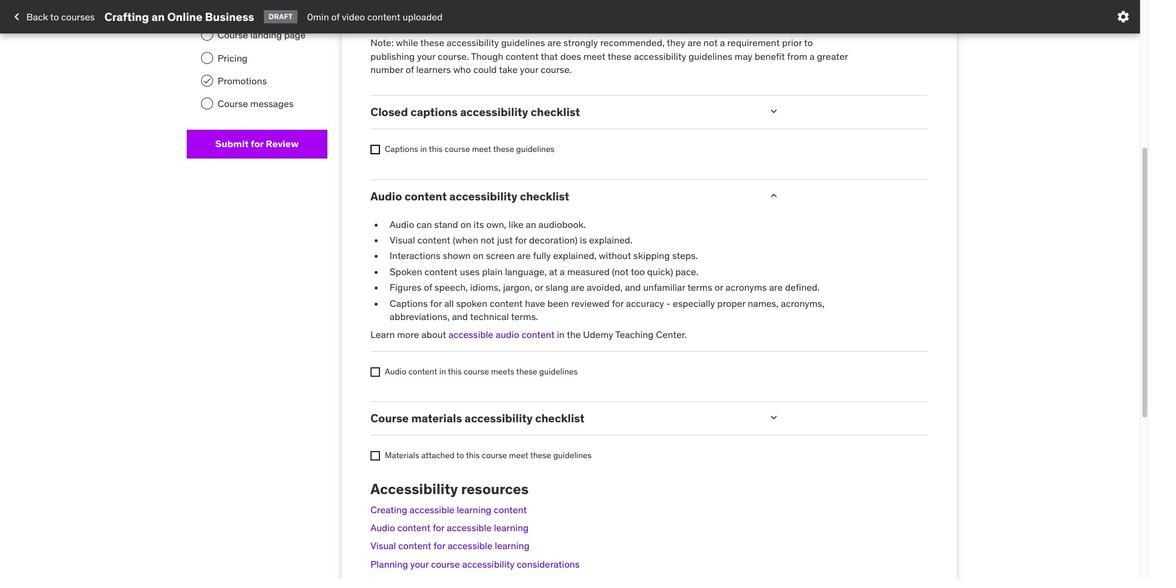 Task type: locate. For each thing, give the bounding box(es) containing it.
1 vertical spatial visual
[[371, 540, 396, 552]]

whether
[[561, 19, 596, 30]]

0 horizontal spatial not
[[481, 234, 495, 246]]

0 vertical spatial recommendations
[[702, 0, 779, 4]]

accessible up visual content for accessible learning
[[447, 522, 492, 534]]

requirement
[[728, 37, 780, 49]]

2 incomplete image from the top
[[201, 98, 213, 110]]

help
[[383, 0, 401, 4]]

0 horizontal spatial the
[[567, 329, 581, 341]]

0 vertical spatial course
[[218, 29, 248, 41]]

a down guidelines.
[[720, 37, 725, 49]]

to inside note: while these accessibility guidelines are strongly recommended, they are not a requirement prior to publishing your course. though content that does meet these accessibility guidelines may benefit from a greater number of learners who could take your course.
[[804, 37, 813, 49]]

these right review
[[766, 5, 790, 17]]

course messages
[[218, 98, 294, 110]]

course messages link
[[187, 92, 328, 115]]

guidelines.
[[696, 19, 742, 30]]

audio content for accessible learning
[[371, 522, 529, 534]]

this
[[429, 144, 443, 155], [448, 366, 462, 377], [466, 450, 480, 461]]

small image for audio content accessibility checklist
[[768, 190, 780, 202]]

number
[[371, 64, 403, 75]]

incomplete image inside course landing page link
[[201, 29, 213, 41]]

content.
[[667, 5, 702, 17]]

2 xsmall image from the top
[[371, 368, 380, 377]]

for down the audio content for accessible learning link
[[434, 540, 445, 552]]

checklists
[[469, 19, 512, 30]]

on left its
[[461, 218, 471, 230]]

incomplete image
[[201, 29, 213, 41], [201, 98, 213, 110]]

1 horizontal spatial course.
[[541, 64, 572, 75]]

1 vertical spatial small image
[[768, 412, 780, 424]]

pace.
[[676, 266, 699, 278]]

creating accessible learning content link
[[371, 504, 527, 516]]

1 horizontal spatial or
[[580, 5, 589, 17]]

while
[[462, 5, 484, 17], [396, 37, 418, 49]]

materials attached to this course meet these guidelines
[[385, 450, 592, 461]]

abbreviations,
[[390, 311, 450, 323]]

1 xsmall image from the top
[[371, 145, 380, 155]]

courses right back
[[61, 11, 95, 23]]

learning for visual content for accessible learning
[[495, 540, 530, 552]]

0 horizontal spatial an
[[152, 9, 165, 24]]

1 horizontal spatial not
[[704, 37, 718, 49]]

2 small image from the top
[[768, 412, 780, 424]]

2 horizontal spatial in
[[557, 329, 565, 341]]

create
[[421, 0, 448, 4]]

content down creating at bottom
[[398, 522, 431, 534]]

content inside note: while these accessibility guidelines are strongly recommended, they are not a requirement prior to publishing your course. though content that does meet these accessibility guidelines may benefit from a greater number of learners who could take your course.
[[506, 50, 539, 62]]

2 vertical spatial course
[[371, 412, 409, 426]]

1 vertical spatial this
[[448, 366, 462, 377]]

may
[[735, 50, 753, 62]]

prior
[[782, 37, 802, 49]]

1 vertical spatial learning
[[494, 522, 529, 534]]

1 horizontal spatial the
[[679, 19, 693, 30]]

uses
[[460, 266, 480, 278]]

captions inside audio can stand on its own, like an audiobook. visual content (when not just for decoration) is explained. interactions shown on screen are fully explained, without skipping steps. spoken content uses plain language, at a measured (not too quick) pace. figures of speech, idioms, jargon, or slang are avoided, and unfamiliar terms or acronyms are defined. captions for all spoken content have been reviewed for accuracy - especially proper names, acronyms, abbreviations, and technical terms.
[[390, 297, 428, 309]]

captions down figures
[[390, 297, 428, 309]]

0 vertical spatial not
[[704, 37, 718, 49]]

in down captions
[[420, 144, 427, 155]]

2 vertical spatial in
[[439, 366, 446, 377]]

for left review
[[251, 138, 264, 150]]

1 vertical spatial checklist
[[520, 189, 570, 203]]

accessible up the audio content for accessible learning link
[[410, 504, 455, 516]]

in
[[420, 144, 427, 155], [557, 329, 565, 341], [439, 366, 446, 377]]

1 vertical spatial captions
[[390, 297, 428, 309]]

1 horizontal spatial a
[[720, 37, 725, 49]]

1 vertical spatial the
[[567, 329, 581, 341]]

accessible inside accessibility resources creating accessible learning content
[[410, 504, 455, 516]]

incomplete image down completed element
[[201, 98, 213, 110]]

1 horizontal spatial recommendations
[[702, 0, 779, 4]]

audio content accessibility checklist
[[371, 189, 570, 203]]

to help you create accessible course content, we've provided instructors with recommendations and best practices to consider while creating new courses or updating existing content. please review these accessibility recommendations and checklists to indicate whether your course meets the guidelines.
[[371, 0, 844, 30]]

course. up who
[[438, 50, 469, 62]]

meets down existing
[[650, 19, 677, 30]]

0 vertical spatial checklist
[[531, 105, 580, 119]]

audio for audio content accessibility checklist
[[371, 189, 402, 203]]

course up recommended,
[[619, 19, 648, 30]]

measured
[[567, 266, 610, 278]]

2 horizontal spatial this
[[466, 450, 480, 461]]

jargon,
[[503, 282, 533, 294]]

accessibility down they
[[634, 50, 686, 62]]

2 vertical spatial this
[[466, 450, 480, 461]]

learners
[[416, 64, 451, 75]]

1 vertical spatial while
[[396, 37, 418, 49]]

own,
[[486, 218, 507, 230]]

xsmall image
[[371, 452, 380, 461]]

an right like
[[526, 218, 536, 230]]

resources
[[461, 480, 529, 499]]

1 small image from the top
[[768, 190, 780, 202]]

content down resources
[[494, 504, 527, 516]]

while up the publishing in the left top of the page
[[396, 37, 418, 49]]

learning for audio content for accessible learning
[[494, 522, 529, 534]]

in down 'been'
[[557, 329, 565, 341]]

video
[[342, 11, 365, 23]]

0 vertical spatial while
[[462, 5, 484, 17]]

accessibility
[[792, 5, 844, 17], [447, 37, 499, 49], [634, 50, 686, 62], [460, 105, 528, 119], [450, 189, 518, 203], [465, 412, 533, 426], [462, 558, 515, 570]]

greater
[[817, 50, 848, 62]]

checklist for audio content accessibility checklist
[[520, 189, 570, 203]]

2 vertical spatial meet
[[509, 450, 529, 461]]

closed captions accessibility checklist button
[[371, 105, 759, 119]]

0 horizontal spatial while
[[396, 37, 418, 49]]

are up names,
[[769, 282, 783, 294]]

0 horizontal spatial this
[[429, 144, 443, 155]]

of right "0min"
[[331, 11, 340, 23]]

1 horizontal spatial meets
[[650, 19, 677, 30]]

you
[[404, 0, 419, 4]]

course materials accessibility checklist button
[[371, 412, 759, 426]]

avoided,
[[587, 282, 623, 294]]

acronyms,
[[781, 297, 825, 309]]

is
[[580, 234, 587, 246]]

accessible down technical
[[449, 329, 494, 341]]

small image for course materials accessibility checklist
[[768, 412, 780, 424]]

while up checklists
[[462, 5, 484, 17]]

2 horizontal spatial of
[[424, 282, 432, 294]]

of down the publishing in the left top of the page
[[406, 64, 414, 75]]

a right the from
[[810, 50, 815, 62]]

recommendations up review
[[702, 0, 779, 4]]

are up the language,
[[517, 250, 531, 262]]

course up materials
[[371, 412, 409, 426]]

0 vertical spatial visual
[[390, 234, 415, 246]]

completed image
[[202, 76, 212, 86]]

course
[[498, 0, 527, 4], [259, 7, 290, 19], [619, 19, 648, 30], [445, 144, 470, 155], [464, 366, 489, 377], [482, 450, 507, 461], [431, 558, 460, 570]]

course. down that
[[541, 64, 572, 75]]

accessibility down best
[[792, 5, 844, 17]]

a
[[720, 37, 725, 49], [810, 50, 815, 62], [560, 266, 565, 278]]

0 vertical spatial xsmall image
[[371, 145, 380, 155]]

0 vertical spatial an
[[152, 9, 165, 24]]

1 horizontal spatial while
[[462, 5, 484, 17]]

figures
[[390, 282, 422, 294]]

visual content for accessible learning
[[371, 540, 530, 552]]

note:
[[371, 37, 394, 49]]

and down consider on the top left of the page
[[450, 19, 466, 30]]

1 vertical spatial meets
[[491, 366, 515, 377]]

of right figures
[[424, 282, 432, 294]]

all
[[444, 297, 454, 309]]

medium image
[[10, 10, 24, 24]]

small image
[[768, 190, 780, 202], [768, 412, 780, 424]]

audio for audio content for accessible learning
[[371, 522, 395, 534]]

2 vertical spatial checklist
[[535, 412, 585, 426]]

a right the at
[[560, 266, 565, 278]]

for inside submit for review button
[[251, 138, 264, 150]]

0 vertical spatial learning
[[457, 504, 492, 516]]

proper
[[718, 297, 746, 309]]

incomplete image inside course messages link
[[201, 98, 213, 110]]

1 vertical spatial meet
[[472, 144, 492, 155]]

content down "help" at top left
[[368, 11, 401, 23]]

1 incomplete image from the top
[[201, 29, 213, 41]]

guidelines down the indicate
[[501, 37, 545, 49]]

not down guidelines.
[[704, 37, 718, 49]]

0 horizontal spatial in
[[420, 144, 427, 155]]

1 horizontal spatial on
[[473, 250, 484, 262]]

indicate
[[525, 19, 559, 30]]

visual inside audio can stand on its own, like an audiobook. visual content (when not just for decoration) is explained. interactions shown on screen are fully explained, without skipping steps. spoken content uses plain language, at a measured (not too quick) pace. figures of speech, idioms, jargon, or slang are avoided, and unfamiliar terms or acronyms are defined. captions for all spoken content have been reviewed for accuracy - especially proper names, acronyms, abbreviations, and technical terms.
[[390, 234, 415, 246]]

0 horizontal spatial on
[[461, 218, 471, 230]]

0 horizontal spatial recommendations
[[371, 19, 448, 30]]

promotions
[[218, 75, 267, 87]]

its
[[474, 218, 484, 230]]

0min
[[307, 11, 329, 23]]

course down closed captions accessibility checklist
[[445, 144, 470, 155]]

0 horizontal spatial a
[[560, 266, 565, 278]]

incomplete image up incomplete icon
[[201, 29, 213, 41]]

closed
[[371, 105, 408, 119]]

your inside to help you create accessible course content, we've provided instructors with recommendations and best practices to consider while creating new courses or updating existing content. please review these accessibility recommendations and checklists to indicate whether your course meets the guidelines.
[[598, 19, 617, 30]]

to down creating
[[514, 19, 523, 30]]

2 horizontal spatial a
[[810, 50, 815, 62]]

an
[[152, 9, 165, 24], [526, 218, 536, 230]]

accessible up checklists
[[451, 0, 495, 4]]

meet up resources
[[509, 450, 529, 461]]

could
[[474, 64, 497, 75]]

1 vertical spatial not
[[481, 234, 495, 246]]

an left online
[[152, 9, 165, 24]]

visual up interactions
[[390, 234, 415, 246]]

1 horizontal spatial this
[[448, 366, 462, 377]]

back
[[26, 11, 48, 23]]

xsmall image
[[371, 145, 380, 155], [371, 368, 380, 377]]

1 horizontal spatial an
[[526, 218, 536, 230]]

0 vertical spatial incomplete image
[[201, 29, 213, 41]]

for down 'avoided,'
[[612, 297, 624, 309]]

these
[[766, 5, 790, 17], [421, 37, 445, 49], [608, 50, 632, 62], [493, 144, 514, 155], [516, 366, 537, 377], [530, 450, 551, 461]]

1 vertical spatial incomplete image
[[201, 98, 213, 110]]

0 vertical spatial in
[[420, 144, 427, 155]]

more
[[397, 329, 419, 341]]

course down visual content for accessible learning
[[431, 558, 460, 570]]

this right attached
[[466, 450, 480, 461]]

audio for audio content in this course meets these guidelines
[[385, 366, 407, 377]]

2 vertical spatial a
[[560, 266, 565, 278]]

captions down the closed
[[385, 144, 418, 155]]

guidelines down closed captions accessibility checklist dropdown button
[[516, 144, 555, 155]]

0 vertical spatial captions
[[385, 144, 418, 155]]

or
[[580, 5, 589, 17], [535, 282, 543, 294], [715, 282, 724, 294]]

not inside audio can stand on its own, like an audiobook. visual content (when not just for decoration) is explained. interactions shown on screen are fully explained, without skipping steps. spoken content uses plain language, at a measured (not too quick) pace. figures of speech, idioms, jargon, or slang are avoided, and unfamiliar terms or acronyms are defined. captions for all spoken content have been reviewed for accuracy - especially proper names, acronyms, abbreviations, and technical terms.
[[481, 234, 495, 246]]

1 horizontal spatial in
[[439, 366, 446, 377]]

0 vertical spatial on
[[461, 218, 471, 230]]

this up materials
[[448, 366, 462, 377]]

skipping
[[634, 250, 670, 262]]

0 horizontal spatial or
[[535, 282, 543, 294]]

recommendations
[[702, 0, 779, 4], [371, 19, 448, 30]]

at
[[549, 266, 558, 278]]

0 horizontal spatial meet
[[472, 144, 492, 155]]

captions
[[385, 144, 418, 155], [390, 297, 428, 309]]

the inside to help you create accessible course content, we've provided instructors with recommendations and best practices to consider while creating new courses or updating existing content. please review these accessibility recommendations and checklists to indicate whether your course meets the guidelines.
[[679, 19, 693, 30]]

audio can stand on its own, like an audiobook. visual content (when not just for decoration) is explained. interactions shown on screen are fully explained, without skipping steps. spoken content uses plain language, at a measured (not too quick) pace. figures of speech, idioms, jargon, or slang are avoided, and unfamiliar terms or acronyms are defined. captions for all spoken content have been reviewed for accuracy - especially proper names, acronyms, abbreviations, and technical terms.
[[390, 218, 825, 323]]

meet down closed captions accessibility checklist
[[472, 144, 492, 155]]

or down we've
[[580, 5, 589, 17]]

explained.
[[589, 234, 633, 246]]

xsmall image down the closed
[[371, 145, 380, 155]]

submit for review button
[[187, 130, 328, 159]]

1 vertical spatial xsmall image
[[371, 368, 380, 377]]

materials
[[411, 412, 462, 426]]

these down learn more about accessible audio content in the udemy teaching center.
[[516, 366, 537, 377]]

0 horizontal spatial course.
[[438, 50, 469, 62]]

0 vertical spatial a
[[720, 37, 725, 49]]

to
[[371, 0, 381, 4]]

meet down strongly at top
[[584, 50, 606, 62]]

xsmall image down learn
[[371, 368, 380, 377]]

2 vertical spatial learning
[[495, 540, 530, 552]]

content inside accessibility resources creating accessible learning content
[[494, 504, 527, 516]]

accessible up planning your course accessibility considerations link
[[448, 540, 493, 552]]

reviewed
[[571, 297, 610, 309]]

course landing page
[[218, 29, 306, 41]]

not left just
[[481, 234, 495, 246]]

udemy
[[583, 329, 614, 341]]

and down too
[[625, 282, 641, 294]]

center.
[[656, 329, 687, 341]]

0 vertical spatial meet
[[584, 50, 606, 62]]

1 vertical spatial course
[[218, 98, 248, 110]]

your up course landing page link
[[237, 7, 257, 19]]

audio inside audio can stand on its own, like an audiobook. visual content (when not just for decoration) is explained. interactions shown on screen are fully explained, without skipping steps. spoken content uses plain language, at a measured (not too quick) pace. figures of speech, idioms, jargon, or slang are avoided, and unfamiliar terms or acronyms are defined. captions for all spoken content have been reviewed for accuracy - especially proper names, acronyms, abbreviations, and technical terms.
[[390, 218, 414, 230]]

to right back
[[50, 11, 59, 23]]

planning
[[371, 558, 408, 570]]

0 horizontal spatial meets
[[491, 366, 515, 377]]

to right prior
[[804, 37, 813, 49]]

to
[[412, 5, 421, 17], [50, 11, 59, 23], [514, 19, 523, 30], [804, 37, 813, 49], [457, 450, 464, 461]]

an inside audio can stand on its own, like an audiobook. visual content (when not just for decoration) is explained. interactions shown on screen are fully explained, without skipping steps. spoken content uses plain language, at a measured (not too quick) pace. figures of speech, idioms, jargon, or slang are avoided, and unfamiliar terms or acronyms are defined. captions for all spoken content have been reviewed for accuracy - especially proper names, acronyms, abbreviations, and technical terms.
[[526, 218, 536, 230]]

meets inside to help you create accessible course content, we've provided instructors with recommendations and best practices to consider while creating new courses or updating existing content. please review these accessibility recommendations and checklists to indicate whether your course meets the guidelines.
[[650, 19, 677, 30]]

though
[[471, 50, 503, 62]]

these inside to help you create accessible course content, we've provided instructors with recommendations and best practices to consider while creating new courses or updating existing content. please review these accessibility recommendations and checklists to indicate whether your course meets the guidelines.
[[766, 5, 790, 17]]

audio content accessibility checklist button
[[371, 189, 759, 203]]

course down business
[[218, 29, 248, 41]]

your down updating
[[598, 19, 617, 30]]

your right planning
[[410, 558, 429, 570]]

accessibility down visual content for accessible learning
[[462, 558, 515, 570]]

learning inside accessibility resources creating accessible learning content
[[457, 504, 492, 516]]

creating
[[371, 504, 407, 516]]

while inside to help you create accessible course content, we've provided instructors with recommendations and best practices to consider while creating new courses or updating existing content. please review these accessibility recommendations and checklists to indicate whether your course meets the guidelines.
[[462, 5, 484, 17]]

accessibility up its
[[450, 189, 518, 203]]

1 vertical spatial of
[[406, 64, 414, 75]]

or up have
[[535, 282, 543, 294]]

meets down accessible audio content link
[[491, 366, 515, 377]]

your up learners
[[417, 50, 436, 62]]

in down about
[[439, 366, 446, 377]]

draft
[[269, 12, 293, 21]]

1 vertical spatial a
[[810, 50, 815, 62]]

2 horizontal spatial meet
[[584, 50, 606, 62]]

accessibility up materials attached to this course meet these guidelines
[[465, 412, 533, 426]]

visual content for accessible learning link
[[371, 540, 530, 552]]

does
[[561, 50, 581, 62]]

these down course materials accessibility checklist dropdown button
[[530, 450, 551, 461]]

for left all
[[430, 297, 442, 309]]

consider
[[423, 5, 460, 17]]

on up uses
[[473, 250, 484, 262]]

idioms,
[[470, 282, 501, 294]]

1 vertical spatial recommendations
[[371, 19, 448, 30]]

accessibility up though
[[447, 37, 499, 49]]

1 horizontal spatial courses
[[544, 5, 578, 17]]

0 vertical spatial meets
[[650, 19, 677, 30]]

0 horizontal spatial of
[[331, 11, 340, 23]]

1 horizontal spatial of
[[406, 64, 414, 75]]

accessible for learn
[[449, 329, 494, 341]]

course for course messages
[[218, 98, 248, 110]]

we've
[[567, 0, 591, 4]]

2 vertical spatial of
[[424, 282, 432, 294]]

accuracy
[[626, 297, 664, 309]]

0 vertical spatial the
[[679, 19, 693, 30]]

accessibility down could
[[460, 105, 528, 119]]

0 vertical spatial small image
[[768, 190, 780, 202]]

1 vertical spatial an
[[526, 218, 536, 230]]



Task type: vqa. For each thing, say whether or not it's contained in the screenshot.
bottommost Encyclopedia
no



Task type: describe. For each thing, give the bounding box(es) containing it.
note: while these accessibility guidelines are strongly recommended, they are not a requirement prior to publishing your course. though content that does meet these accessibility guidelines may benefit from a greater number of learners who could take your course.
[[371, 37, 848, 75]]

of inside note: while these accessibility guidelines are strongly recommended, they are not a requirement prior to publishing your course. though content that does meet these accessibility guidelines may benefit from a greater number of learners who could take your course.
[[406, 64, 414, 75]]

review
[[266, 138, 299, 150]]

1 horizontal spatial meet
[[509, 450, 529, 461]]

guidelines down course materials accessibility checklist dropdown button
[[553, 450, 592, 461]]

online
[[167, 9, 203, 24]]

accessible for audio
[[447, 522, 492, 534]]

new
[[524, 5, 542, 17]]

learn
[[371, 329, 395, 341]]

especially
[[673, 297, 715, 309]]

decoration)
[[529, 234, 578, 246]]

promotions link
[[187, 69, 328, 92]]

crafting
[[104, 9, 149, 24]]

courses inside to help you create accessible course content, we've provided instructors with recommendations and best practices to consider while creating new courses or updating existing content. please review these accessibility recommendations and checklists to indicate whether your course meets the guidelines.
[[544, 5, 578, 17]]

captions in this course meet these guidelines
[[385, 144, 555, 155]]

considerations
[[517, 558, 580, 570]]

acronyms
[[726, 282, 767, 294]]

can
[[417, 218, 432, 230]]

take
[[499, 64, 518, 75]]

xsmall image for audio content in this course meets these guidelines
[[371, 368, 380, 377]]

checklist for closed captions accessibility checklist
[[531, 105, 580, 119]]

interactions
[[390, 250, 441, 262]]

defined.
[[785, 282, 820, 294]]

submit
[[215, 138, 249, 150]]

provided
[[593, 0, 630, 4]]

content up planning
[[398, 540, 431, 552]]

who
[[453, 64, 471, 75]]

these down closed captions accessibility checklist
[[493, 144, 514, 155]]

2 horizontal spatial or
[[715, 282, 724, 294]]

been
[[548, 297, 569, 309]]

page
[[284, 29, 306, 41]]

content down jargon,
[[490, 297, 523, 309]]

existing
[[631, 5, 665, 17]]

0min of video content uploaded
[[307, 11, 443, 23]]

messages
[[250, 98, 294, 110]]

accessible for accessibility
[[410, 504, 455, 516]]

closed captions accessibility checklist
[[371, 105, 580, 119]]

quick)
[[647, 266, 673, 278]]

guidelines down learn more about accessible audio content in the udemy teaching center.
[[540, 366, 578, 377]]

are right they
[[688, 37, 702, 49]]

course settings image
[[1117, 10, 1131, 24]]

accessible for visual
[[448, 540, 493, 552]]

content down terms.
[[522, 329, 555, 341]]

too
[[631, 266, 645, 278]]

audio
[[496, 329, 519, 341]]

captions
[[411, 105, 458, 119]]

not inside note: while these accessibility guidelines are strongly recommended, they are not a requirement prior to publishing your course. though content that does meet these accessibility guidelines may benefit from a greater number of learners who could take your course.
[[704, 37, 718, 49]]

0 vertical spatial of
[[331, 11, 340, 23]]

recommended,
[[600, 37, 665, 49]]

course up creating
[[498, 0, 527, 4]]

shown
[[443, 250, 471, 262]]

terms.
[[511, 311, 538, 323]]

completed element
[[201, 75, 213, 87]]

course up landing
[[259, 7, 290, 19]]

pricing link
[[187, 47, 328, 69]]

speech,
[[435, 282, 468, 294]]

a inside audio can stand on its own, like an audiobook. visual content (when not just for decoration) is explained. interactions shown on screen are fully explained, without skipping steps. spoken content uses plain language, at a measured (not too quick) pace. figures of speech, idioms, jargon, or slang are avoided, and unfamiliar terms or acronyms are defined. captions for all spoken content have been reviewed for accuracy - especially proper names, acronyms, abbreviations, and technical terms.
[[560, 266, 565, 278]]

with
[[681, 0, 700, 4]]

plain
[[482, 266, 503, 278]]

this for attached
[[466, 450, 480, 461]]

are up that
[[548, 37, 561, 49]]

steps.
[[672, 250, 698, 262]]

spoken
[[390, 266, 422, 278]]

to right attached
[[457, 450, 464, 461]]

incomplete image for course messages
[[201, 98, 213, 110]]

accessible inside to help you create accessible course content, we've provided instructors with recommendations and best practices to consider while creating new courses or updating existing content. please review these accessibility recommendations and checklists to indicate whether your course meets the guidelines.
[[451, 0, 495, 4]]

creating
[[487, 5, 522, 17]]

course for course landing page
[[218, 29, 248, 41]]

audio content for accessible learning link
[[371, 522, 529, 534]]

incomplete image for course landing page
[[201, 29, 213, 41]]

publish
[[201, 7, 235, 19]]

accessibility inside to help you create accessible course content, we've provided instructors with recommendations and best practices to consider while creating new courses or updating existing content. please review these accessibility recommendations and checklists to indicate whether your course meets the guidelines.
[[792, 5, 844, 17]]

(not
[[612, 266, 629, 278]]

content down 'can' in the left top of the page
[[418, 234, 451, 246]]

about
[[422, 329, 446, 341]]

1 vertical spatial in
[[557, 329, 565, 341]]

incomplete image
[[201, 52, 213, 64]]

publishing
[[371, 50, 415, 62]]

checklist for course materials accessibility checklist
[[535, 412, 585, 426]]

review
[[736, 5, 763, 17]]

guidelines down guidelines.
[[689, 50, 733, 62]]

these up learners
[[421, 37, 445, 49]]

updating
[[591, 5, 629, 17]]

benefit
[[755, 50, 785, 62]]

terms
[[688, 282, 713, 294]]

xsmall image for captions in this course meet these guidelines
[[371, 145, 380, 155]]

and down all
[[452, 311, 468, 323]]

small image
[[768, 106, 780, 118]]

to down you
[[412, 5, 421, 17]]

back to courses
[[26, 11, 95, 23]]

or inside to help you create accessible course content, we've provided instructors with recommendations and best practices to consider while creating new courses or updating existing content. please review these accessibility recommendations and checklists to indicate whether your course meets the guidelines.
[[580, 5, 589, 17]]

names,
[[748, 297, 779, 309]]

are down measured
[[571, 282, 585, 294]]

course for course materials accessibility checklist
[[371, 412, 409, 426]]

technical
[[470, 311, 509, 323]]

for down 'creating accessible learning content' link at the left bottom
[[433, 522, 445, 534]]

materials
[[385, 450, 419, 461]]

of inside audio can stand on its own, like an audiobook. visual content (when not just for decoration) is explained. interactions shown on screen are fully explained, without skipping steps. spoken content uses plain language, at a measured (not too quick) pace. figures of speech, idioms, jargon, or slang are avoided, and unfamiliar terms or acronyms are defined. captions for all spoken content have been reviewed for accuracy - especially proper names, acronyms, abbreviations, and technical terms.
[[424, 282, 432, 294]]

this for content
[[448, 366, 462, 377]]

submit for review
[[215, 138, 299, 150]]

unfamiliar
[[643, 282, 686, 294]]

audio for audio can stand on its own, like an audiobook. visual content (when not just for decoration) is explained. interactions shown on screen are fully explained, without skipping steps. spoken content uses plain language, at a measured (not too quick) pace. figures of speech, idioms, jargon, or slang are avoided, and unfamiliar terms or acronyms are defined. captions for all spoken content have been reviewed for accuracy - especially proper names, acronyms, abbreviations, and technical terms.
[[390, 218, 414, 230]]

strongly
[[564, 37, 598, 49]]

spoken
[[456, 297, 488, 309]]

and left best
[[782, 0, 798, 4]]

course landing page link
[[187, 24, 328, 47]]

these down recommended,
[[608, 50, 632, 62]]

crafting an online business
[[104, 9, 254, 24]]

content up 'can' in the left top of the page
[[405, 189, 447, 203]]

accessible audio content link
[[449, 329, 555, 341]]

your right the take
[[520, 64, 539, 75]]

course up resources
[[482, 450, 507, 461]]

instructors
[[633, 0, 679, 4]]

planning your course accessibility considerations link
[[371, 558, 580, 570]]

1 vertical spatial course.
[[541, 64, 572, 75]]

pricing
[[218, 52, 248, 64]]

-
[[667, 297, 671, 309]]

meet inside note: while these accessibility guidelines are strongly recommended, they are not a requirement prior to publishing your course. though content that does meet these accessibility guidelines may benefit from a greater number of learners who could take your course.
[[584, 50, 606, 62]]

practices
[[371, 5, 410, 17]]

accessibility resources creating accessible learning content
[[371, 480, 529, 516]]

1 vertical spatial on
[[473, 250, 484, 262]]

content up speech,
[[425, 266, 458, 278]]

publish your course
[[201, 7, 290, 19]]

teaching
[[616, 329, 654, 341]]

for right just
[[515, 234, 527, 246]]

back to courses link
[[10, 7, 95, 27]]

0 vertical spatial this
[[429, 144, 443, 155]]

audio content in this course meets these guidelines
[[385, 366, 578, 377]]

0 vertical spatial course.
[[438, 50, 469, 62]]

content down about
[[409, 366, 437, 377]]

0 horizontal spatial courses
[[61, 11, 95, 23]]

planning your course accessibility considerations
[[371, 558, 580, 570]]

while inside note: while these accessibility guidelines are strongly recommended, they are not a requirement prior to publishing your course. though content that does meet these accessibility guidelines may benefit from a greater number of learners who could take your course.
[[396, 37, 418, 49]]

please
[[705, 5, 733, 17]]

course down accessible audio content link
[[464, 366, 489, 377]]

fully
[[533, 250, 551, 262]]

learn more about accessible audio content in the udemy teaching center.
[[371, 329, 687, 341]]

business
[[205, 9, 254, 24]]

language,
[[505, 266, 547, 278]]



